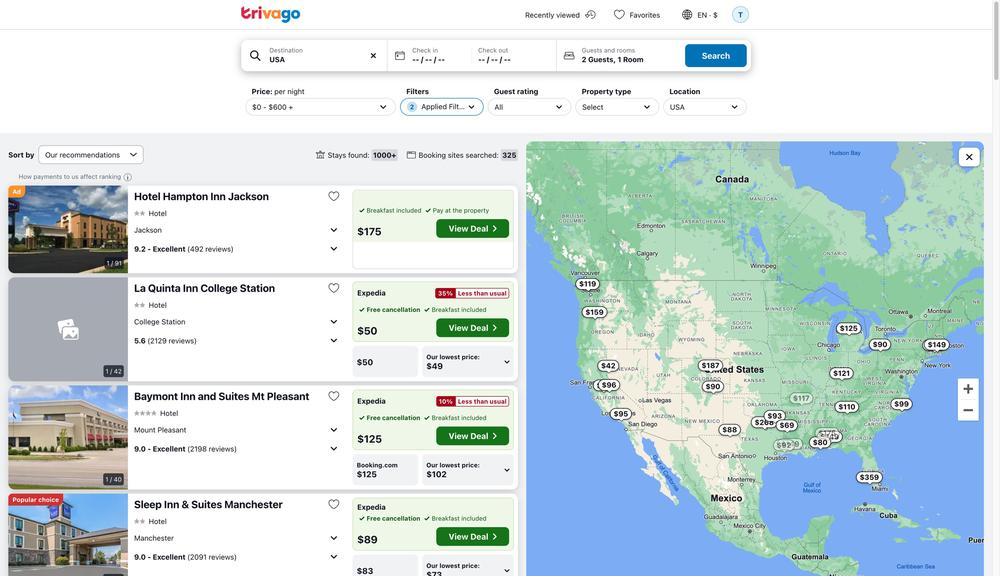 Task type: describe. For each thing, give the bounding box(es) containing it.
how
[[19, 173, 32, 180]]

$187 button
[[698, 360, 723, 371]]

9.0 - excellent (2198 reviews)
[[134, 452, 237, 461]]

mount
[[134, 433, 156, 442]]

$
[[713, 11, 718, 19]]

viewed
[[556, 11, 580, 19]]

quinta for inn
[[148, 290, 181, 302]]

booking.com
[[357, 469, 398, 477]]

sites
[[448, 151, 464, 159]]

usa
[[670, 103, 685, 111]]

$69 button
[[776, 420, 798, 431]]

40
[[114, 484, 122, 491]]

$135 button
[[798, 368, 823, 379]]

and inside button
[[198, 398, 216, 410]]

cancellation for $125
[[382, 422, 420, 429]]

91
[[115, 267, 122, 275]]

mount pleasant button
[[134, 429, 340, 446]]

3 free cancellation from the top
[[367, 523, 420, 530]]

hotel for 1st hotel button from the bottom of the page
[[149, 525, 167, 534]]

$95
[[614, 410, 628, 418]]

la quinta inn college station
[[134, 290, 275, 302]]

2 horizontal spatial $149
[[928, 340, 946, 349]]

(492
[[187, 245, 203, 253]]

$90 for right $90 button
[[873, 340, 888, 349]]

view deal for $89
[[449, 540, 488, 550]]

inn inside sleep inn & suites manchester button
[[164, 506, 179, 518]]

suites for manchester
[[191, 506, 222, 518]]

$110 $359
[[839, 403, 879, 482]]

10%
[[439, 406, 453, 413]]

$175 for $175
[[357, 225, 382, 237]]

station inside "button"
[[240, 290, 275, 302]]

and inside guests and rooms 2 guests, 1 room
[[604, 47, 615, 54]]

0 vertical spatial $88 button
[[807, 328, 829, 340]]

hotel hampton inn jackson, (jackson, usa) image
[[8, 186, 128, 281]]

3 hotel button from the top
[[134, 416, 178, 426]]

inn inside baymont inn and suites mt pleasant button
[[180, 398, 196, 410]]

sort by
[[8, 150, 34, 159]]

cancellation for $50
[[382, 314, 420, 321]]

in
[[433, 47, 438, 54]]

$121
[[833, 369, 850, 378]]

1 hotel button from the top
[[134, 209, 167, 218]]

breakfast included button for $89
[[422, 522, 487, 531]]

view for $125
[[449, 439, 468, 449]]

$80 button
[[809, 437, 831, 448]]

$53 button
[[740, 350, 761, 361]]

$159
[[586, 308, 604, 316]]

free cancellation for $125
[[367, 422, 420, 429]]

$125 inside "button"
[[840, 324, 858, 333]]

better.
[[429, 263, 448, 270]]

quinta for $50
[[366, 361, 387, 369]]

mount pleasant
[[134, 433, 186, 442]]

sort
[[8, 150, 24, 159]]

$88 inside button
[[722, 426, 737, 434]]

hotel for third hotel button from the bottom
[[149, 309, 167, 317]]

guests
[[582, 47, 602, 54]]

$50 button
[[758, 435, 780, 447]]

sleep inn & suites manchester button
[[134, 506, 319, 519]]

1 for la quinta inn college station
[[106, 376, 109, 383]]

$187
[[702, 361, 720, 370]]

guest
[[494, 87, 515, 96]]

manchester button
[[134, 538, 340, 554]]

0 horizontal spatial $149
[[781, 440, 799, 448]]

inn inside the la quinta inn college station "button"
[[183, 290, 198, 302]]

$93 button
[[764, 410, 786, 422]]

property type
[[582, 87, 631, 96]]

deal for $125
[[470, 439, 488, 449]]

&
[[182, 506, 189, 518]]

view deal for $125
[[449, 439, 488, 449]]

jackson inside button
[[228, 190, 269, 202]]

than for $125
[[474, 406, 488, 413]]

out
[[499, 47, 508, 54]]

$268
[[755, 418, 774, 427]]

baymont inn and suites mt pleasant
[[134, 398, 309, 410]]

lowest for $50
[[440, 361, 460, 369]]

la quinta inn college station button
[[134, 289, 319, 302]]

than for $50
[[474, 298, 488, 305]]

1000+
[[373, 151, 396, 159]]

1 horizontal spatial pleasant
[[267, 398, 309, 410]]

$117
[[793, 394, 810, 403]]

1 vertical spatial $110 button
[[835, 401, 859, 413]]

$121 button
[[830, 368, 854, 379]]

0 vertical spatial $50
[[357, 332, 377, 345]]

stays found: 1000+
[[328, 151, 396, 159]]

1 horizontal spatial $90 button
[[869, 339, 891, 350]]

to
[[64, 173, 70, 180]]

3 expedia from the top
[[357, 511, 386, 519]]

breakfast included down our lowest price: $102
[[432, 523, 487, 530]]

$92 button
[[773, 440, 795, 451]]

$151 button
[[923, 340, 947, 351]]

view deal for $175
[[449, 224, 488, 234]]

popular
[[12, 504, 37, 511]]

0 horizontal spatial $149 button
[[778, 438, 803, 450]]

college inside button
[[134, 325, 160, 334]]

sleep inn & suites manchester
[[134, 506, 283, 518]]

lowest for $125
[[440, 469, 460, 477]]

hotel for second hotel button from the bottom
[[160, 417, 178, 425]]

trivago logo image
[[241, 6, 301, 23]]

check for check in -- / -- / --
[[412, 47, 431, 54]]

free cancellation button for $125
[[357, 421, 420, 430]]

1 horizontal spatial $149
[[821, 433, 839, 441]]

la for la quinta $50
[[357, 361, 364, 369]]

clear image
[[369, 51, 378, 60]]

recently
[[525, 11, 554, 19]]

$175 $50
[[762, 429, 836, 445]]

$119
[[579, 280, 596, 288]]

popular choice button
[[8, 502, 63, 514]]

recently viewed
[[525, 11, 580, 19]]

suites for mt
[[219, 398, 249, 410]]

1 expect from the left
[[407, 263, 427, 270]]

·
[[709, 11, 711, 19]]

1 for baymont inn and suites mt pleasant
[[105, 484, 108, 491]]

baymont inn and suites mt pleasant, (mount pleasant, usa) image
[[8, 393, 128, 498]]

select
[[582, 103, 604, 111]]

1 vertical spatial filters
[[449, 102, 469, 111]]

check out -- / -- / --
[[478, 47, 511, 64]]

sleep inn & suites manchester, (manchester, usa) image
[[8, 502, 128, 576]]

$159 button
[[582, 307, 607, 318]]

inn inside hotel hampton inn jackson button
[[210, 190, 226, 202]]

expect better. expect hilton.
[[407, 263, 491, 270]]

+
[[289, 103, 293, 111]]

expect better. expect hilton. button
[[353, 242, 513, 276]]

jackson inside button
[[134, 226, 162, 234]]

en · $ button
[[673, 0, 730, 29]]

view deal button for $50
[[436, 326, 509, 345]]

1 vertical spatial $88 button
[[719, 424, 741, 436]]

en · $
[[698, 11, 718, 19]]

all
[[495, 103, 503, 111]]

station inside button
[[162, 325, 185, 334]]

$110 for $110 $359
[[839, 403, 856, 411]]

42
[[114, 376, 122, 383]]

jackson button
[[134, 222, 340, 238]]

breakfast included down 10%
[[432, 422, 487, 429]]

hotel down the hampton
[[149, 209, 167, 218]]

type
[[615, 87, 631, 96]]

$55
[[751, 389, 766, 397]]

35%
[[438, 298, 453, 305]]

excellent for hotel
[[153, 245, 186, 253]]

1 / 40
[[105, 484, 122, 491]]

ad
[[12, 188, 21, 195]]



Task type: vqa. For each thing, say whether or not it's contained in the screenshot.
next 'image'
no



Task type: locate. For each thing, give the bounding box(es) containing it.
deal for $175
[[470, 224, 488, 234]]

2 lowest from the top
[[440, 469, 460, 477]]

how payments to us affect ranking button
[[19, 173, 135, 184]]

2 expedia from the top
[[357, 405, 386, 413]]

0 horizontal spatial $88 button
[[719, 424, 741, 436]]

jackson up jackson button
[[228, 190, 269, 202]]

1 vertical spatial pleasant
[[158, 433, 186, 442]]

our up $49
[[426, 361, 438, 369]]

35% less than usual
[[438, 298, 507, 305]]

expedia for $50
[[357, 296, 386, 305]]

quinta inside "button"
[[148, 290, 181, 302]]

2 vertical spatial free cancellation
[[367, 523, 420, 530]]

lowest inside our lowest price: $49
[[440, 361, 460, 369]]

0 vertical spatial price:
[[462, 361, 480, 369]]

$49
[[426, 369, 443, 379]]

4 deal from the top
[[470, 540, 488, 550]]

$110 inside the $110 $359
[[839, 403, 856, 411]]

room
[[623, 55, 644, 64]]

breakfast included left pay
[[367, 207, 421, 214]]

found:
[[348, 151, 370, 159]]

ad button
[[8, 186, 25, 198]]

hotel up mount pleasant
[[160, 417, 178, 425]]

quinta
[[148, 290, 181, 302], [366, 361, 387, 369]]

excellent for baymont
[[153, 452, 186, 461]]

college
[[201, 290, 238, 302], [134, 325, 160, 334]]

usual
[[490, 298, 507, 305], [490, 406, 507, 413]]

view deal button for $175
[[436, 219, 509, 238]]

1 view from the top
[[449, 224, 468, 234]]

0 vertical spatial $110 button
[[752, 280, 776, 292]]

1 horizontal spatial manchester
[[224, 506, 283, 518]]

$88 inside $117 $88
[[810, 329, 825, 338]]

1 vertical spatial manchester
[[134, 542, 174, 550]]

pay
[[433, 207, 443, 214]]

breakfast included button down $102
[[422, 522, 487, 531]]

reviews) for and
[[209, 452, 237, 461]]

choice
[[38, 504, 59, 511]]

$125 button
[[836, 323, 861, 334]]

(2091
[[187, 561, 207, 569]]

view deal button for $125
[[436, 435, 509, 453]]

rooms
[[617, 47, 635, 54]]

9.0 for baymont inn and suites mt pleasant
[[134, 452, 146, 461]]

night
[[288, 87, 305, 96]]

1 vertical spatial la
[[357, 361, 364, 369]]

$110 for $110
[[756, 282, 773, 290]]

3 free from the top
[[367, 523, 381, 530]]

price: for $125
[[462, 469, 480, 477]]

1 vertical spatial cancellation
[[382, 422, 420, 429]]

price: inside our lowest price: $102
[[462, 469, 480, 477]]

$110 inside button
[[756, 282, 773, 290]]

$110 button
[[752, 280, 776, 292], [835, 401, 859, 413]]

excellent left (2091
[[153, 561, 186, 569]]

2 down guests
[[582, 55, 586, 64]]

0 vertical spatial station
[[240, 290, 275, 302]]

$125 down booking.com
[[357, 477, 377, 487]]

searched:
[[466, 151, 499, 159]]

2 free from the top
[[367, 422, 381, 429]]

hilton.
[[472, 263, 491, 270]]

jackson up 9.2
[[134, 226, 162, 234]]

1 horizontal spatial check
[[478, 47, 497, 54]]

$89 inside $89 button
[[833, 397, 847, 405]]

suites right & on the left of page
[[191, 506, 222, 518]]

deal for $89
[[470, 540, 488, 550]]

$50 inside la quinta $50
[[357, 369, 373, 379]]

0 vertical spatial $89
[[833, 397, 847, 405]]

free for $125
[[367, 422, 381, 429]]

1 vertical spatial excellent
[[153, 452, 186, 461]]

2 vertical spatial $125
[[357, 477, 377, 487]]

than right 10%
[[474, 406, 488, 413]]

free cancellation for $50
[[367, 314, 420, 321]]

1 vertical spatial than
[[474, 406, 488, 413]]

0 vertical spatial manchester
[[224, 506, 283, 518]]

1 horizontal spatial filters
[[449, 102, 469, 111]]

guest rating
[[494, 87, 538, 96]]

2 view deal button from the top
[[436, 326, 509, 345]]

1 left 40
[[105, 484, 108, 491]]

0 vertical spatial 9.0
[[134, 452, 146, 461]]

map region
[[526, 141, 984, 576]]

lowest up $102
[[440, 469, 460, 477]]

reviews) down manchester button
[[209, 561, 237, 569]]

our inside our lowest price: $49
[[426, 361, 438, 369]]

1 for hotel hampton inn jackson
[[107, 267, 109, 275]]

1 vertical spatial usual
[[490, 406, 507, 413]]

check left out
[[478, 47, 497, 54]]

breakfast included button left pay
[[357, 206, 421, 215]]

excellent left (492
[[153, 245, 186, 253]]

$53
[[743, 351, 758, 360]]

station
[[240, 290, 275, 302], [162, 325, 185, 334]]

check for check out -- / -- / --
[[478, 47, 497, 54]]

0 vertical spatial jackson
[[228, 190, 269, 202]]

Destination search field
[[269, 54, 381, 65]]

$135
[[802, 369, 820, 378]]

our inside our lowest price: $102
[[426, 469, 438, 477]]

0 vertical spatial than
[[474, 298, 488, 305]]

excellent down mount pleasant
[[153, 452, 186, 461]]

pleasant right mt
[[267, 398, 309, 410]]

$117 button
[[790, 393, 813, 404]]

1 horizontal spatial expect
[[450, 263, 470, 270]]

1 horizontal spatial $88
[[810, 329, 825, 338]]

$90 for the leftmost $90 button
[[706, 382, 720, 391]]

price: per night
[[252, 87, 305, 96]]

2 deal from the top
[[470, 331, 488, 341]]

1 vertical spatial college
[[134, 325, 160, 334]]

property
[[582, 87, 613, 96]]

la inside la quinta $50
[[357, 361, 364, 369]]

$175 for $175 $50
[[819, 429, 836, 438]]

our lowest price: $49
[[426, 361, 480, 379]]

2 left the applied
[[410, 103, 414, 111]]

1 vertical spatial $90 button
[[702, 381, 724, 392]]

hampton
[[163, 190, 208, 202]]

$77 button
[[593, 380, 614, 391]]

1 view deal from the top
[[449, 224, 488, 234]]

0 horizontal spatial pleasant
[[158, 433, 186, 442]]

1 our from the top
[[426, 361, 438, 369]]

1 horizontal spatial 2
[[582, 55, 586, 64]]

0 horizontal spatial $175
[[357, 225, 382, 237]]

how payments to us affect ranking
[[19, 173, 121, 180]]

hotel inside button
[[134, 190, 161, 202]]

0 horizontal spatial station
[[162, 325, 185, 334]]

1 free cancellation from the top
[[367, 314, 420, 321]]

1 inside guests and rooms 2 guests, 1 room
[[618, 55, 621, 64]]

0 horizontal spatial $110
[[756, 282, 773, 290]]

1 horizontal spatial quinta
[[366, 361, 387, 369]]

1 vertical spatial expedia
[[357, 405, 386, 413]]

view
[[449, 224, 468, 234], [449, 331, 468, 341], [449, 439, 468, 449], [449, 540, 468, 550]]

our up $102
[[426, 469, 438, 477]]

$96 button
[[598, 379, 620, 391]]

hotel hampton inn jackson button
[[134, 190, 319, 203]]

breakfast included button down 35%
[[422, 313, 487, 322]]

$175 button
[[815, 428, 840, 439]]

1 vertical spatial 9.0
[[134, 561, 146, 569]]

$110 up $175 "button"
[[839, 403, 856, 411]]

0 vertical spatial college
[[201, 290, 238, 302]]

1 horizontal spatial jackson
[[228, 190, 269, 202]]

quinta inside la quinta $50
[[366, 361, 387, 369]]

$600
[[269, 103, 287, 111]]

1 horizontal spatial $110 button
[[835, 401, 859, 413]]

view for $175
[[449, 224, 468, 234]]

0 horizontal spatial $90 button
[[702, 381, 724, 392]]

9.0 for sleep inn & suites manchester
[[134, 561, 146, 569]]

la inside "button"
[[134, 290, 146, 302]]

jackson
[[228, 190, 269, 202], [134, 226, 162, 234]]

excellent for sleep
[[153, 561, 186, 569]]

9.2
[[134, 245, 146, 253]]

view deal for $50
[[449, 331, 488, 341]]

hotel down sleep
[[149, 525, 167, 534]]

2 view deal from the top
[[449, 331, 488, 341]]

0 vertical spatial free cancellation button
[[357, 313, 420, 322]]

college inside "button"
[[201, 290, 238, 302]]

1 free from the top
[[367, 314, 381, 321]]

filters right the applied
[[449, 102, 469, 111]]

2 than from the top
[[474, 406, 488, 413]]

expect left 'hilton.'
[[450, 263, 470, 270]]

0 horizontal spatial jackson
[[134, 226, 162, 234]]

hotel left the hampton
[[134, 190, 161, 202]]

$149 button
[[924, 339, 950, 351], [817, 431, 843, 443], [778, 438, 803, 450]]

1 free cancellation button from the top
[[357, 313, 420, 322]]

free cancellation button for $50
[[357, 313, 420, 322]]

applied
[[421, 102, 447, 111]]

0 horizontal spatial check
[[412, 47, 431, 54]]

0 horizontal spatial manchester
[[134, 542, 174, 550]]

$96
[[602, 381, 617, 389]]

0 vertical spatial free
[[367, 314, 381, 321]]

hotel button down sleep
[[134, 525, 167, 534]]

breakfast included button for $125
[[422, 421, 487, 430]]

less right 35%
[[458, 298, 472, 305]]

2 price: from the top
[[462, 469, 480, 477]]

2 excellent from the top
[[153, 452, 186, 461]]

4 hotel button from the top
[[134, 525, 167, 534]]

1 usual from the top
[[490, 298, 507, 305]]

inn left & on the left of page
[[164, 506, 179, 518]]

1 vertical spatial suites
[[191, 506, 222, 518]]

(2129
[[147, 344, 167, 353]]

us
[[72, 173, 78, 180]]

inn right baymont
[[180, 398, 196, 410]]

2 cancellation from the top
[[382, 422, 420, 429]]

0 vertical spatial 2
[[582, 55, 586, 64]]

price: for $50
[[462, 361, 480, 369]]

free cancellation button for $89
[[357, 522, 420, 531]]

$110 right $111 button
[[756, 282, 773, 290]]

$125 up booking.com
[[357, 441, 382, 453]]

suites
[[219, 398, 249, 410], [191, 506, 222, 518]]

1 vertical spatial and
[[198, 398, 216, 410]]

1 deal from the top
[[470, 224, 488, 234]]

1 view deal button from the top
[[436, 219, 509, 238]]

2 9.0 from the top
[[134, 561, 146, 569]]

booking.com $125
[[357, 469, 398, 487]]

manchester up manchester button
[[224, 506, 283, 518]]

pay at the property button
[[424, 206, 489, 215]]

payments
[[34, 173, 62, 180]]

1 vertical spatial $125
[[357, 441, 382, 453]]

deal for $50
[[470, 331, 488, 341]]

2 free cancellation button from the top
[[357, 421, 420, 430]]

2 vertical spatial excellent
[[153, 561, 186, 569]]

$493 button
[[748, 439, 775, 450]]

0 vertical spatial usual
[[490, 298, 507, 305]]

$111
[[720, 278, 736, 286]]

2 expect from the left
[[450, 263, 470, 270]]

price:
[[252, 87, 273, 96]]

2 check from the left
[[478, 47, 497, 54]]

breakfast included button down 10%
[[422, 421, 487, 430]]

2 less from the top
[[458, 406, 472, 413]]

1 than from the top
[[474, 298, 488, 305]]

3 view deal button from the top
[[436, 435, 509, 453]]

1 horizontal spatial $90
[[873, 340, 888, 349]]

view for $89
[[449, 540, 468, 550]]

$110 button right $111 button
[[752, 280, 776, 292]]

1 vertical spatial $90
[[706, 382, 720, 391]]

view deal button for $89
[[436, 535, 509, 554]]

1 vertical spatial jackson
[[134, 226, 162, 234]]

price:
[[462, 361, 480, 369], [462, 469, 480, 477]]

1 left '91'
[[107, 267, 109, 275]]

$125
[[840, 324, 858, 333], [357, 441, 382, 453], [357, 477, 377, 487]]

hotel button up the college station
[[134, 308, 167, 317]]

breakfast included
[[367, 207, 421, 214], [432, 314, 487, 321], [432, 422, 487, 429], [432, 523, 487, 530]]

0 vertical spatial filters
[[406, 87, 429, 96]]

popular choice
[[12, 504, 59, 511]]

-
[[412, 55, 416, 64], [416, 55, 419, 64], [425, 55, 429, 64], [429, 55, 432, 64], [438, 55, 442, 64], [442, 55, 445, 64], [478, 55, 482, 64], [482, 55, 485, 64], [491, 55, 495, 64], [495, 55, 498, 64], [504, 55, 507, 64], [507, 55, 511, 64], [263, 103, 267, 111], [148, 245, 151, 253], [148, 452, 151, 461], [148, 561, 151, 569]]

0 horizontal spatial $88
[[722, 426, 737, 434]]

0 vertical spatial our
[[426, 361, 438, 369]]

0 vertical spatial $125
[[840, 324, 858, 333]]

1 price: from the top
[[462, 361, 480, 369]]

college up college station button
[[201, 290, 238, 302]]

reviews) for &
[[209, 561, 237, 569]]

9.0
[[134, 452, 146, 461], [134, 561, 146, 569]]

3 view deal from the top
[[449, 439, 488, 449]]

less for $125
[[458, 406, 472, 413]]

$89
[[833, 397, 847, 405], [357, 541, 378, 553]]

view for $50
[[449, 331, 468, 341]]

station up "5.6 (2129 reviews)"
[[162, 325, 185, 334]]

Destination field
[[241, 40, 387, 71]]

and up guests,
[[604, 47, 615, 54]]

1 horizontal spatial $175
[[819, 429, 836, 438]]

$88 button left the $125 "button" in the bottom of the page
[[807, 328, 829, 340]]

2 usual from the top
[[490, 406, 507, 413]]

0 vertical spatial excellent
[[153, 245, 186, 253]]

1 horizontal spatial la
[[357, 361, 364, 369]]

0 vertical spatial free cancellation
[[367, 314, 420, 321]]

reviews) for inn
[[205, 245, 234, 253]]

breakfast included button for $50
[[422, 313, 487, 322]]

2 vertical spatial expedia
[[357, 511, 386, 519]]

0 vertical spatial $90
[[873, 340, 888, 349]]

check left in
[[412, 47, 431, 54]]

check inside check out -- / -- / --
[[478, 47, 497, 54]]

1 check from the left
[[412, 47, 431, 54]]

$175
[[357, 225, 382, 237], [819, 429, 836, 438]]

1 vertical spatial free cancellation button
[[357, 421, 420, 430]]

1 vertical spatial $175
[[819, 429, 836, 438]]

search
[[702, 51, 730, 61]]

0 vertical spatial suites
[[219, 398, 249, 410]]

less for $50
[[458, 298, 472, 305]]

price: inside our lowest price: $49
[[462, 361, 480, 369]]

2 view from the top
[[449, 331, 468, 341]]

0 horizontal spatial expect
[[407, 263, 427, 270]]

reviews) right (492
[[205, 245, 234, 253]]

hotel button up 9.2
[[134, 209, 167, 218]]

1 lowest from the top
[[440, 361, 460, 369]]

1 vertical spatial $88
[[722, 426, 737, 434]]

lowest inside our lowest price: $102
[[440, 469, 460, 477]]

expect
[[407, 263, 427, 270], [450, 263, 470, 270]]

deal
[[470, 224, 488, 234], [470, 331, 488, 341], [470, 439, 488, 449], [470, 540, 488, 550]]

1 horizontal spatial $149 button
[[817, 431, 843, 443]]

/
[[421, 55, 423, 64], [434, 55, 436, 64], [487, 55, 489, 64], [500, 55, 502, 64], [111, 267, 113, 275], [110, 376, 112, 383], [110, 484, 112, 491]]

1 vertical spatial free cancellation
[[367, 422, 420, 429]]

rating
[[517, 87, 538, 96]]

$99 button
[[891, 399, 913, 410]]

filters up the applied
[[406, 87, 429, 96]]

inn right the hampton
[[210, 190, 226, 202]]

$92
[[777, 441, 791, 450]]

1 left the 42
[[106, 376, 109, 383]]

$88
[[810, 329, 825, 338], [722, 426, 737, 434]]

$149
[[928, 340, 946, 349], [821, 433, 839, 441], [781, 440, 799, 448]]

booking sites searched: 325
[[419, 151, 516, 159]]

reviews) right (2129
[[169, 344, 197, 353]]

hotel button down baymont
[[134, 416, 178, 426]]

reviews) down mount pleasant button
[[209, 452, 237, 461]]

pleasant up 9.0 - excellent (2198 reviews)
[[158, 433, 186, 442]]

2 hotel button from the top
[[134, 308, 167, 317]]

1 vertical spatial $50
[[357, 369, 373, 379]]

than down 'hilton.'
[[474, 298, 488, 305]]

0 horizontal spatial 2
[[410, 103, 414, 111]]

1 horizontal spatial $89
[[833, 397, 847, 405]]

3 excellent from the top
[[153, 561, 186, 569]]

1 vertical spatial 2
[[410, 103, 414, 111]]

0 vertical spatial pleasant
[[267, 398, 309, 410]]

station up college station button
[[240, 290, 275, 302]]

the
[[453, 207, 462, 214]]

10% less than usual
[[439, 406, 507, 413]]

usual for $50
[[490, 298, 507, 305]]

guests and rooms 2 guests, 1 room
[[582, 47, 644, 64]]

$110 button up $175 "button"
[[835, 401, 859, 413]]

1 vertical spatial less
[[458, 406, 472, 413]]

2 horizontal spatial $149 button
[[924, 339, 950, 351]]

1 9.0 from the top
[[134, 452, 146, 461]]

less right 10%
[[458, 406, 472, 413]]

usual for $125
[[490, 406, 507, 413]]

cancellation
[[382, 314, 420, 321], [382, 422, 420, 429], [382, 523, 420, 530]]

la quinta inn college station, (college station, usa) image
[[8, 285, 128, 389]]

$175 inside $175 $50
[[819, 429, 836, 438]]

$88 left '$268' "button"
[[722, 426, 737, 434]]

breakfast included button
[[357, 206, 421, 215], [422, 313, 487, 322], [422, 421, 487, 430], [422, 522, 487, 531]]

1 vertical spatial price:
[[462, 469, 480, 477]]

free
[[367, 314, 381, 321], [367, 422, 381, 429], [367, 523, 381, 530]]

hotel up the college station
[[149, 309, 167, 317]]

free for $50
[[367, 314, 381, 321]]

1 vertical spatial lowest
[[440, 469, 460, 477]]

$88 left the $125 "button" in the bottom of the page
[[810, 329, 825, 338]]

4 view from the top
[[449, 540, 468, 550]]

inn up the college station
[[183, 290, 198, 302]]

3 free cancellation button from the top
[[357, 522, 420, 531]]

lowest up $49
[[440, 361, 460, 369]]

college up 5.6
[[134, 325, 160, 334]]

$493
[[752, 440, 771, 449]]

2 vertical spatial free
[[367, 523, 381, 530]]

1 down rooms
[[618, 55, 621, 64]]

1 cancellation from the top
[[382, 314, 420, 321]]

hotel button
[[134, 209, 167, 218], [134, 308, 167, 317], [134, 416, 178, 426], [134, 525, 167, 534]]

2 vertical spatial free cancellation button
[[357, 522, 420, 531]]

pay at the property
[[433, 207, 489, 214]]

0 horizontal spatial $110 button
[[752, 280, 776, 292]]

check inside check in -- / -- / --
[[412, 47, 431, 54]]

our for $125
[[426, 469, 438, 477]]

$50 inside $175 $50
[[762, 436, 777, 445]]

2 free cancellation from the top
[[367, 422, 420, 429]]

manchester down sleep
[[134, 542, 174, 550]]

1 less from the top
[[458, 298, 472, 305]]

expect left better.
[[407, 263, 427, 270]]

expedia for $125
[[357, 405, 386, 413]]

2 our from the top
[[426, 469, 438, 477]]

and up mount pleasant button
[[198, 398, 216, 410]]

1 / 91
[[107, 267, 122, 275]]

1 vertical spatial $89
[[357, 541, 378, 553]]

$99
[[894, 400, 909, 408]]

1 vertical spatial free
[[367, 422, 381, 429]]

favorites
[[630, 11, 660, 19]]

0 vertical spatial lowest
[[440, 361, 460, 369]]

$89 button
[[829, 396, 851, 407]]

our for $50
[[426, 361, 438, 369]]

1 horizontal spatial $110
[[839, 403, 856, 411]]

$125 up $121
[[840, 324, 858, 333]]

3 cancellation from the top
[[382, 523, 420, 530]]

1 expedia from the top
[[357, 296, 386, 305]]

our
[[426, 361, 438, 369], [426, 469, 438, 477]]

2 inside guests and rooms 2 guests, 1 room
[[582, 55, 586, 64]]

0 horizontal spatial filters
[[406, 87, 429, 96]]

1 horizontal spatial college
[[201, 290, 238, 302]]

la for la quinta inn college station
[[134, 290, 146, 302]]

check in -- / -- / --
[[412, 47, 445, 64]]

3 view from the top
[[449, 439, 468, 449]]

0 vertical spatial and
[[604, 47, 615, 54]]

1 horizontal spatial $88 button
[[807, 328, 829, 340]]

$88 button left '$268' "button"
[[719, 424, 741, 436]]

1 horizontal spatial and
[[604, 47, 615, 54]]

$93
[[768, 412, 782, 420]]

1 excellent from the top
[[153, 245, 186, 253]]

1 vertical spatial station
[[162, 325, 185, 334]]

$125 inside booking.com $125
[[357, 477, 377, 487]]

0 vertical spatial expedia
[[357, 296, 386, 305]]

suites left mt
[[219, 398, 249, 410]]

0 vertical spatial la
[[134, 290, 146, 302]]

0 horizontal spatial quinta
[[148, 290, 181, 302]]

3 deal from the top
[[470, 439, 488, 449]]

0 horizontal spatial $89
[[357, 541, 378, 553]]

4 view deal from the top
[[449, 540, 488, 550]]

4 view deal button from the top
[[436, 535, 509, 554]]

stays
[[328, 151, 346, 159]]

breakfast included down 35% less than usual
[[432, 314, 487, 321]]



